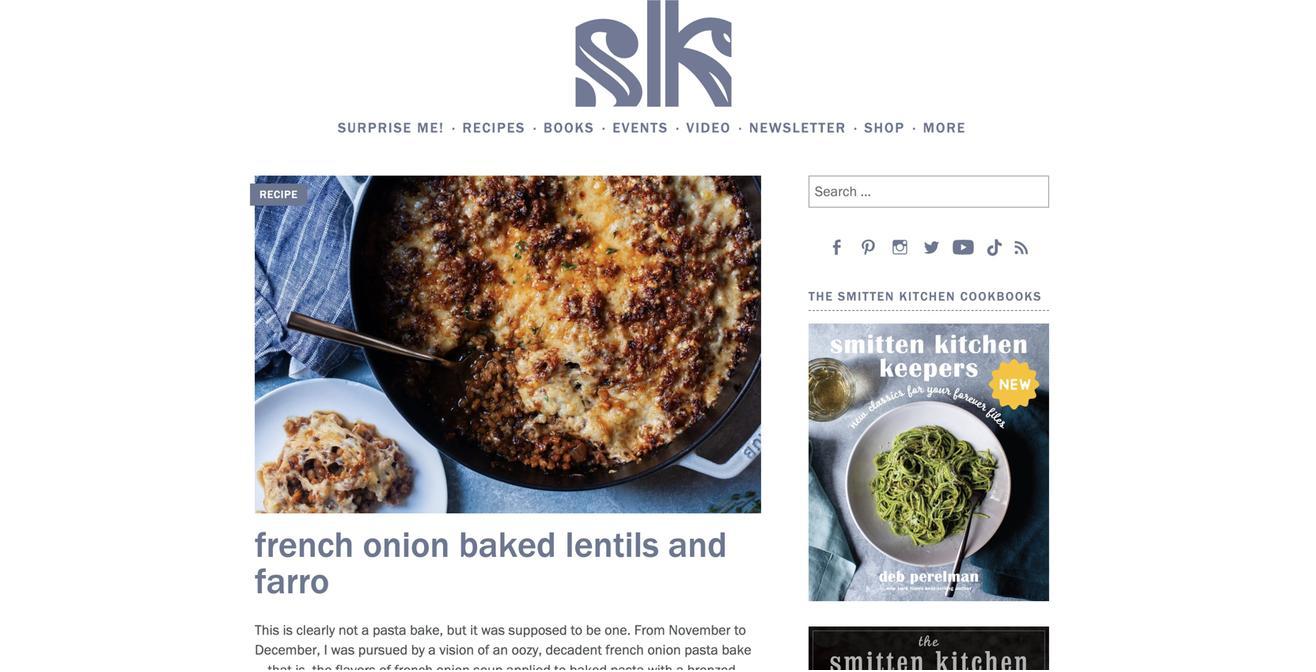 Task type: vqa. For each thing, say whether or not it's contained in the screenshot.
This
yes



Task type: describe. For each thing, give the bounding box(es) containing it.
that
[[268, 661, 292, 670]]

french onion baked lentils and farro link
[[255, 522, 727, 602]]

1 horizontal spatial to
[[571, 621, 582, 638]]

smitten
[[838, 289, 895, 304]]

farro
[[255, 559, 329, 602]]

Search … search field
[[809, 176, 1049, 208]]

soup
[[473, 661, 503, 670]]

0 horizontal spatial to
[[554, 661, 566, 670]]

twitter image
[[921, 236, 943, 258]]

bake
[[722, 641, 752, 658]]

1 vertical spatial pasta
[[685, 641, 718, 658]]

the smitten kitchen cookbooks image
[[809, 324, 1049, 601]]

more
[[923, 119, 966, 136]]

decadent
[[546, 641, 602, 658]]

events
[[613, 119, 668, 136]]

this is clearly not a pasta bake, but it was supposed to be one. from november to december, i was pursued by a vision of an oozy, decadent french onion pasta bake — that is, the flavors of french onion soup applied to baked pasta with a bronz
[[255, 621, 752, 670]]

recipes link
[[462, 118, 540, 138]]

vision
[[439, 641, 474, 658]]

the
[[312, 661, 332, 670]]

by
[[411, 641, 425, 658]]

kitchen
[[899, 289, 956, 304]]

1 horizontal spatial a
[[428, 641, 436, 658]]

lentils
[[565, 522, 659, 566]]

—
[[255, 661, 264, 670]]

but
[[447, 621, 467, 638]]

me!
[[417, 119, 444, 136]]

2 vertical spatial onion
[[436, 661, 470, 670]]

recipe link
[[250, 176, 761, 513]]

recipes
[[462, 119, 526, 136]]

2 horizontal spatial french
[[606, 641, 644, 658]]

books link
[[544, 118, 609, 138]]

0 horizontal spatial was
[[331, 641, 355, 658]]

baked inside this is clearly not a pasta bake, but it was supposed to be one. from november to december, i was pursued by a vision of an oozy, decadent french onion pasta bake — that is, the flavors of french onion soup applied to baked pasta with a bronz
[[570, 661, 607, 670]]

0 vertical spatial was
[[481, 621, 505, 638]]

1 vertical spatial onion
[[648, 641, 681, 658]]

baked inside french onion baked lentils and farro
[[459, 522, 556, 566]]

onion inside french onion baked lentils and farro
[[363, 522, 450, 566]]

1 horizontal spatial pasta
[[611, 661, 644, 670]]



Task type: locate. For each thing, give the bounding box(es) containing it.
was right "it"
[[481, 621, 505, 638]]

clearly
[[296, 621, 335, 638]]

i
[[324, 641, 327, 658]]

0 vertical spatial baked
[[459, 522, 556, 566]]

and
[[668, 522, 727, 566]]

more link
[[923, 118, 969, 138]]

december,
[[255, 641, 320, 658]]

the smitten kitchen cookbooks
[[809, 289, 1042, 304]]

instagram image
[[889, 236, 911, 258]]

be
[[586, 621, 601, 638]]

an
[[493, 641, 508, 658]]

bake,
[[410, 621, 443, 638]]

was
[[481, 621, 505, 638], [331, 641, 355, 658]]

pasta
[[373, 621, 406, 638], [685, 641, 718, 658], [611, 661, 644, 670]]

a
[[362, 621, 369, 638], [428, 641, 436, 658], [676, 661, 684, 670]]

to left be
[[571, 621, 582, 638]]

a right "with"
[[676, 661, 684, 670]]

1 vertical spatial baked
[[570, 661, 607, 670]]

french inside french onion baked lentils and farro
[[255, 522, 354, 566]]

newsletter
[[749, 119, 846, 136]]

1 vertical spatial of
[[379, 661, 391, 670]]

youtube image
[[952, 236, 974, 258]]

pasta left "with"
[[611, 661, 644, 670]]

a right 'by'
[[428, 641, 436, 658]]

oozy,
[[512, 641, 542, 658]]

a right not
[[362, 621, 369, 638]]

facebook image
[[826, 236, 848, 258]]

baked
[[459, 522, 556, 566], [570, 661, 607, 670]]

1 vertical spatial french
[[606, 641, 644, 658]]

None search field
[[809, 163, 1049, 208]]

is,
[[295, 661, 309, 670]]

2 vertical spatial pasta
[[611, 661, 644, 670]]

newsletter link
[[749, 118, 861, 138]]

french
[[255, 522, 354, 566], [606, 641, 644, 658], [394, 661, 433, 670]]

to up the bake
[[734, 621, 746, 638]]

supposed
[[508, 621, 567, 638]]

pasta up pursued
[[373, 621, 406, 638]]

1 horizontal spatial baked
[[570, 661, 607, 670]]

of down pursued
[[379, 661, 391, 670]]

shop link
[[864, 118, 920, 138]]

one.
[[605, 621, 631, 638]]

applied
[[506, 661, 551, 670]]

from
[[634, 621, 665, 638]]

to
[[571, 621, 582, 638], [734, 621, 746, 638], [554, 661, 566, 670]]

1 horizontal spatial french
[[394, 661, 433, 670]]

0 vertical spatial french
[[255, 522, 354, 566]]

to down decadent
[[554, 661, 566, 670]]

2 horizontal spatial a
[[676, 661, 684, 670]]

the
[[809, 289, 833, 304]]

0 horizontal spatial a
[[362, 621, 369, 638]]

0 vertical spatial onion
[[363, 522, 450, 566]]

2 horizontal spatial pasta
[[685, 641, 718, 658]]

of up soup
[[478, 641, 489, 658]]

1 vertical spatial a
[[428, 641, 436, 658]]

1 vertical spatial was
[[331, 641, 355, 658]]

not
[[339, 621, 358, 638]]

0 horizontal spatial pasta
[[373, 621, 406, 638]]

cookbooks
[[960, 289, 1042, 304]]

pasta down november
[[685, 641, 718, 658]]

books
[[544, 119, 595, 136]]

events link
[[613, 118, 683, 138]]

0 horizontal spatial of
[[379, 661, 391, 670]]

1 horizontal spatial was
[[481, 621, 505, 638]]

2 horizontal spatial to
[[734, 621, 746, 638]]

0 vertical spatial pasta
[[373, 621, 406, 638]]

pinterest image
[[857, 236, 879, 258]]

flavors
[[335, 661, 376, 670]]

it
[[470, 621, 478, 638]]

1 horizontal spatial of
[[478, 641, 489, 658]]

0 vertical spatial a
[[362, 621, 369, 638]]

french onion baked lentils and farro
[[255, 522, 727, 602]]

None search field
[[69, 38, 1193, 86]]

is
[[283, 621, 293, 638]]

november
[[669, 621, 731, 638]]

the smitten kitchen cookbooks section
[[783, 163, 1049, 670]]

0 horizontal spatial baked
[[459, 522, 556, 566]]

this
[[255, 621, 279, 638]]

video
[[686, 119, 731, 136]]

0 vertical spatial of
[[478, 641, 489, 658]]

surprise
[[338, 119, 412, 136]]

surprise me! link
[[338, 118, 459, 138]]

2 vertical spatial a
[[676, 661, 684, 670]]

was right i
[[331, 641, 355, 658]]

tiktok image
[[986, 239, 1003, 256]]

recipe
[[260, 188, 298, 201]]

of
[[478, 641, 489, 658], [379, 661, 391, 670]]

onion
[[363, 522, 450, 566], [648, 641, 681, 658], [436, 661, 470, 670]]

2 vertical spatial french
[[394, 661, 433, 670]]

with
[[648, 661, 673, 670]]

0 horizontal spatial french
[[255, 522, 354, 566]]

feed image
[[1010, 236, 1032, 258]]

surprise me!
[[338, 119, 444, 136]]

video link
[[686, 118, 746, 138]]

pursued
[[358, 641, 408, 658]]

shop
[[864, 119, 905, 136]]



